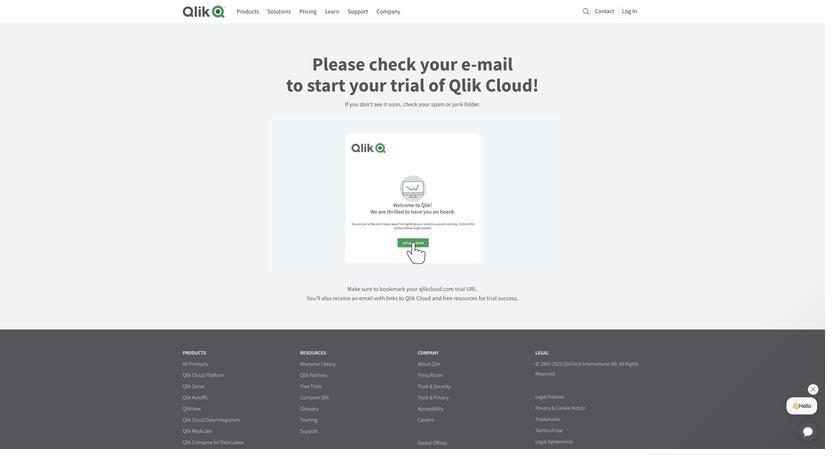 Task type: locate. For each thing, give the bounding box(es) containing it.
1 horizontal spatial data
[[221, 440, 230, 446]]

1 vertical spatial legal
[[536, 394, 547, 401]]

your right bookmark at the left bottom of page
[[407, 286, 418, 293]]

all right 'ab,' on the right bottom
[[620, 361, 625, 368]]

3 legal from the top
[[536, 439, 547, 446]]

all
[[183, 361, 188, 368], [620, 361, 625, 368]]

qlik up qlik sense
[[183, 372, 191, 379]]

qlik inside qlik cloud platform link
[[183, 372, 191, 379]]

qlik inside qlik sense link
[[183, 384, 191, 390]]

2023
[[552, 361, 562, 368]]

1 vertical spatial privacy
[[536, 405, 551, 412]]

company link
[[377, 6, 401, 18]]

0 horizontal spatial company
[[377, 8, 401, 16]]

qlikcloud.com
[[419, 286, 454, 293]]

1 vertical spatial to
[[374, 286, 379, 293]]

legal left policies on the bottom right of the page
[[536, 394, 547, 401]]

cloud left and
[[417, 295, 431, 303]]

for
[[479, 295, 486, 303], [214, 440, 219, 446]]

qlik inside qlik cloud data integration link
[[183, 417, 191, 424]]

start
[[307, 73, 346, 98]]

agreements
[[548, 439, 573, 446]]

legal agreements link
[[536, 439, 573, 446]]

0 vertical spatial data
[[206, 417, 216, 424]]

qlik down trials
[[321, 395, 329, 401]]

0 horizontal spatial data
[[206, 417, 216, 424]]

to right sure
[[374, 286, 379, 293]]

menu bar
[[237, 6, 401, 18]]

qlik up qlikview
[[183, 395, 191, 401]]

of up the spam
[[429, 73, 445, 98]]

0 vertical spatial company
[[377, 8, 401, 16]]

1 horizontal spatial for
[[479, 295, 486, 303]]

legal for legal
[[536, 350, 549, 357]]

of left "use"
[[550, 428, 554, 434]]

security
[[434, 384, 451, 390]]

1 vertical spatial check
[[403, 101, 418, 108]]

qlik main element
[[237, 6, 643, 18]]

0 vertical spatial privacy
[[434, 395, 449, 401]]

cloud for platform
[[192, 372, 205, 379]]

cloud up sense
[[192, 372, 205, 379]]

global offices link
[[418, 440, 447, 447]]

glossary
[[300, 406, 319, 413]]

to left start
[[286, 73, 303, 98]]

legal down terms
[[536, 439, 547, 446]]

trials
[[311, 384, 322, 390]]

products link
[[237, 6, 259, 18]]

for inside make sure to bookmark your qlikcloud.com trial url. you'll also receive an email with links to qlik cloud and free resources for trial success.
[[479, 295, 486, 303]]

menu bar containing products
[[237, 6, 401, 18]]

0 vertical spatial trust
[[418, 384, 429, 390]]

training link
[[300, 417, 318, 424]]

trial up if you don't see it soon, check your spam or junk folder.
[[391, 73, 425, 98]]

1993-
[[541, 361, 552, 368]]

qlik compose for data lakes link
[[183, 440, 244, 447]]

0 horizontal spatial all
[[183, 361, 188, 368]]

support inside menu bar
[[348, 8, 368, 16]]

1 horizontal spatial all
[[620, 361, 625, 368]]

qlikview link
[[183, 406, 201, 413]]

and
[[432, 295, 442, 303]]

sense
[[192, 384, 205, 390]]

trust down press
[[418, 384, 429, 390]]

products left solutions link
[[237, 8, 259, 16]]

cloud for data
[[192, 417, 205, 424]]

2 vertical spatial products
[[189, 361, 208, 368]]

application
[[791, 415, 826, 450]]

2 all from the left
[[620, 361, 625, 368]]

qlik inside qlik automl link
[[183, 395, 191, 401]]

1 horizontal spatial company
[[418, 350, 439, 357]]

to
[[286, 73, 303, 98], [374, 286, 379, 293], [399, 295, 404, 303]]

products up qlik cloud platform
[[189, 361, 208, 368]]

legal agreements
[[536, 439, 573, 446]]

1 vertical spatial support
[[300, 428, 318, 435]]

0 vertical spatial legal
[[536, 350, 549, 357]]

integration
[[217, 417, 240, 424]]

0 horizontal spatial support
[[300, 428, 318, 435]]

careers
[[418, 417, 434, 424]]

& down press room link
[[430, 384, 433, 390]]

it
[[384, 101, 387, 108]]

0 vertical spatial &
[[430, 384, 433, 390]]

don't
[[360, 101, 373, 108]]

compare qlik link
[[300, 395, 329, 402]]

check
[[369, 52, 417, 77], [403, 101, 418, 108]]

links
[[386, 295, 398, 303]]

cloud!
[[486, 73, 539, 98]]

qlik partners
[[300, 372, 328, 379]]

qlik left replicate
[[183, 428, 191, 435]]

qlik automl link
[[183, 395, 208, 402]]

all inside © 1993-2023 qliktech international ab, all rights reserved
[[620, 361, 625, 368]]

products up all products
[[183, 350, 206, 357]]

privacy up trademarks
[[536, 405, 551, 412]]

1 vertical spatial of
[[550, 428, 554, 434]]

terms
[[536, 428, 549, 434]]

0 vertical spatial to
[[286, 73, 303, 98]]

qlik up free
[[300, 372, 309, 379]]

&
[[430, 384, 433, 390], [430, 395, 433, 401], [552, 405, 555, 412]]

1 vertical spatial trust
[[418, 395, 429, 401]]

training
[[300, 417, 318, 424]]

compare qlik
[[300, 395, 329, 401]]

library
[[321, 361, 336, 368]]

qlik up "room"
[[432, 361, 440, 368]]

1 legal from the top
[[536, 350, 549, 357]]

qlik inside qlik replicate link
[[183, 428, 191, 435]]

2 horizontal spatial to
[[399, 295, 404, 303]]

press
[[418, 372, 429, 379]]

& up accessibility
[[430, 395, 433, 401]]

1 horizontal spatial support link
[[348, 6, 368, 18]]

support link
[[348, 6, 368, 18], [300, 428, 318, 435]]

2 vertical spatial trial
[[487, 295, 497, 303]]

your inside make sure to bookmark your qlikcloud.com trial url. you'll also receive an email with links to qlik cloud and free resources for trial success.
[[407, 286, 418, 293]]

qlik
[[449, 73, 482, 98], [406, 295, 415, 303], [432, 361, 440, 368], [183, 372, 191, 379], [300, 372, 309, 379], [183, 384, 191, 390], [183, 395, 191, 401], [321, 395, 329, 401], [183, 417, 191, 424], [183, 428, 191, 435], [183, 440, 191, 446]]

2 trust from the top
[[418, 395, 429, 401]]

© 1993-2023 qliktech international ab, all rights reserved
[[536, 361, 639, 378]]

1 vertical spatial support link
[[300, 428, 318, 435]]

qlik inside compare qlik link
[[321, 395, 329, 401]]

free
[[300, 384, 310, 390]]

international
[[583, 361, 610, 368]]

for right resources
[[479, 295, 486, 303]]

resource library
[[300, 361, 336, 368]]

2 vertical spatial legal
[[536, 439, 547, 446]]

data left lakes
[[221, 440, 230, 446]]

2 vertical spatial &
[[552, 405, 555, 412]]

privacy & cookie notice
[[536, 405, 586, 412]]

also
[[322, 295, 332, 303]]

free
[[443, 295, 453, 303]]

legal up 1993-
[[536, 350, 549, 357]]

data up replicate
[[206, 417, 216, 424]]

1 vertical spatial products
[[183, 350, 206, 357]]

0 vertical spatial for
[[479, 295, 486, 303]]

trust & privacy
[[418, 395, 449, 401]]

privacy down security
[[434, 395, 449, 401]]

in
[[633, 8, 638, 15]]

trust & security link
[[418, 384, 451, 391]]

to right links
[[399, 295, 404, 303]]

qlik partners link
[[300, 372, 328, 379]]

bookmark
[[380, 286, 405, 293]]

for right "compose" in the bottom left of the page
[[214, 440, 219, 446]]

0 horizontal spatial trial
[[391, 73, 425, 98]]

products inside qlik main element
[[237, 8, 259, 16]]

success.
[[498, 295, 519, 303]]

qlik left sense
[[183, 384, 191, 390]]

& left cookie
[[552, 405, 555, 412]]

1 trust from the top
[[418, 384, 429, 390]]

0 vertical spatial cloud
[[417, 295, 431, 303]]

1 vertical spatial &
[[430, 395, 433, 401]]

support down training link
[[300, 428, 318, 435]]

support link down training link
[[300, 428, 318, 435]]

compare
[[300, 395, 320, 401]]

trial
[[391, 73, 425, 98], [455, 286, 465, 293], [487, 295, 497, 303]]

compose
[[192, 440, 213, 446]]

0 vertical spatial products
[[237, 8, 259, 16]]

trial up resources
[[455, 286, 465, 293]]

pricing
[[300, 8, 317, 16]]

policies
[[548, 394, 564, 401]]

legal for legal agreements
[[536, 439, 547, 446]]

0 vertical spatial of
[[429, 73, 445, 98]]

or
[[446, 101, 451, 108]]

1 horizontal spatial trial
[[455, 286, 465, 293]]

global offices
[[418, 440, 447, 447]]

0 horizontal spatial to
[[286, 73, 303, 98]]

resources
[[300, 350, 326, 357]]

accessibility link
[[418, 406, 444, 413]]

0 vertical spatial support
[[348, 8, 368, 16]]

& for security
[[430, 384, 433, 390]]

qlik inside qlik compose for data lakes link
[[183, 440, 191, 446]]

about qlik
[[418, 361, 440, 368]]

log in link
[[623, 6, 638, 17]]

support link right learn
[[348, 6, 368, 18]]

qlik right links
[[406, 295, 415, 303]]

0 vertical spatial check
[[369, 52, 417, 77]]

see
[[374, 101, 383, 108]]

trial left "success."
[[487, 295, 497, 303]]

trust up accessibility
[[418, 395, 429, 401]]

1 vertical spatial cloud
[[192, 372, 205, 379]]

pricing link
[[300, 6, 317, 18]]

qlik inside about qlik link
[[432, 361, 440, 368]]

support right learn
[[348, 8, 368, 16]]

all up qlik cloud platform
[[183, 361, 188, 368]]

cloud up the qlik replicate
[[192, 417, 205, 424]]

all products
[[183, 361, 208, 368]]

soon,
[[388, 101, 402, 108]]

2 vertical spatial cloud
[[192, 417, 205, 424]]

0 horizontal spatial for
[[214, 440, 219, 446]]

qlik down qlikview link
[[183, 417, 191, 424]]

data
[[206, 417, 216, 424], [221, 440, 230, 446]]

1 horizontal spatial support
[[348, 8, 368, 16]]

2 legal from the top
[[536, 394, 547, 401]]

qlik down qlik replicate link
[[183, 440, 191, 446]]



Task type: describe. For each thing, give the bounding box(es) containing it.
qlik sense link
[[183, 384, 205, 391]]

2 horizontal spatial trial
[[487, 295, 497, 303]]

log in
[[623, 8, 638, 15]]

log
[[623, 8, 632, 15]]

0 horizontal spatial privacy
[[434, 395, 449, 401]]

1 horizontal spatial to
[[374, 286, 379, 293]]

your left the spam
[[419, 101, 430, 108]]

cookie
[[556, 405, 571, 412]]

reserved
[[536, 371, 555, 378]]

1 horizontal spatial of
[[550, 428, 554, 434]]

qlik compose for data lakes
[[183, 440, 244, 446]]

email
[[359, 295, 373, 303]]

use
[[555, 428, 563, 434]]

global
[[418, 440, 432, 447]]

please
[[312, 52, 365, 77]]

your left e-
[[420, 52, 458, 77]]

1 vertical spatial for
[[214, 440, 219, 446]]

solutions link
[[268, 6, 291, 18]]

resources
[[454, 295, 478, 303]]

about qlik link
[[418, 361, 440, 368]]

qlik up folder.
[[449, 73, 482, 98]]

1 vertical spatial company
[[418, 350, 439, 357]]

partners
[[310, 372, 328, 379]]

privacy & cookie notice link
[[536, 405, 586, 412]]

legal policies
[[536, 394, 564, 401]]

& for privacy
[[430, 395, 433, 401]]

learn link
[[325, 6, 339, 18]]

please check your e-mail
[[312, 52, 513, 77]]

receive
[[333, 295, 351, 303]]

products inside all products link
[[189, 361, 208, 368]]

terms of use
[[536, 428, 563, 434]]

company inside menu bar
[[377, 8, 401, 16]]

press room link
[[418, 372, 443, 379]]

an
[[352, 295, 358, 303]]

qliktech
[[564, 361, 582, 368]]

junk
[[453, 101, 464, 108]]

free trials link
[[300, 384, 322, 391]]

all products link
[[183, 361, 208, 368]]

ab,
[[612, 361, 618, 368]]

trust for trust & security
[[418, 384, 429, 390]]

lakes
[[231, 440, 244, 446]]

accessibility
[[418, 406, 444, 413]]

resource
[[300, 361, 320, 368]]

notice
[[572, 405, 586, 412]]

0 vertical spatial support link
[[348, 6, 368, 18]]

qlik cloud platform link
[[183, 372, 224, 379]]

legal for legal policies
[[536, 394, 547, 401]]

qlik sense
[[183, 384, 205, 390]]

automl
[[192, 395, 208, 401]]

trademarks
[[536, 417, 561, 423]]

trademarks link
[[536, 417, 561, 424]]

offices
[[433, 440, 447, 447]]

your up don't
[[349, 73, 387, 98]]

solutions
[[268, 8, 291, 16]]

0 horizontal spatial of
[[429, 73, 445, 98]]

1 vertical spatial trial
[[455, 286, 465, 293]]

you
[[350, 101, 359, 108]]

1 vertical spatial data
[[221, 440, 230, 446]]

legal policies link
[[536, 394, 564, 401]]

room
[[430, 372, 443, 379]]

if
[[345, 101, 348, 108]]

0 vertical spatial trial
[[391, 73, 425, 98]]

go to the home page. image
[[183, 5, 225, 18]]

trust & privacy link
[[418, 395, 449, 402]]

if you don't see it soon, check your spam or junk folder.
[[345, 101, 481, 108]]

replicate
[[192, 428, 212, 435]]

©
[[536, 361, 540, 368]]

1 horizontal spatial privacy
[[536, 405, 551, 412]]

mail
[[477, 52, 513, 77]]

terms of use link
[[536, 428, 563, 435]]

qlik replicate
[[183, 428, 212, 435]]

about
[[418, 361, 431, 368]]

make
[[347, 286, 361, 293]]

qlik inside qlik partners link
[[300, 372, 309, 379]]

qlik inside make sure to bookmark your qlikcloud.com trial url. you'll also receive an email with links to qlik cloud and free resources for trial success.
[[406, 295, 415, 303]]

folder.
[[465, 101, 481, 108]]

cloud inside make sure to bookmark your qlikcloud.com trial url. you'll also receive an email with links to qlik cloud and free resources for trial success.
[[417, 295, 431, 303]]

trust & security
[[418, 384, 451, 390]]

menu bar inside qlik main element
[[237, 6, 401, 18]]

qlik cloud platform
[[183, 372, 224, 379]]

1 all from the left
[[183, 361, 188, 368]]

you'll
[[307, 295, 321, 303]]

url.
[[467, 286, 478, 293]]

with
[[374, 295, 385, 303]]

resource library link
[[300, 361, 336, 368]]

careers link
[[418, 417, 434, 424]]

qlikview
[[183, 406, 201, 413]]

trust for trust & privacy
[[418, 395, 429, 401]]

rights
[[626, 361, 639, 368]]

0 horizontal spatial support link
[[300, 428, 318, 435]]

& for cookie
[[552, 405, 555, 412]]

2 vertical spatial to
[[399, 295, 404, 303]]

qlik cloud data integration link
[[183, 417, 240, 424]]

qlik cloud data integration
[[183, 417, 240, 424]]

learn
[[325, 8, 339, 16]]

free trials
[[300, 384, 322, 390]]



Task type: vqa. For each thing, say whether or not it's contained in the screenshot.
the topmost Trust
yes



